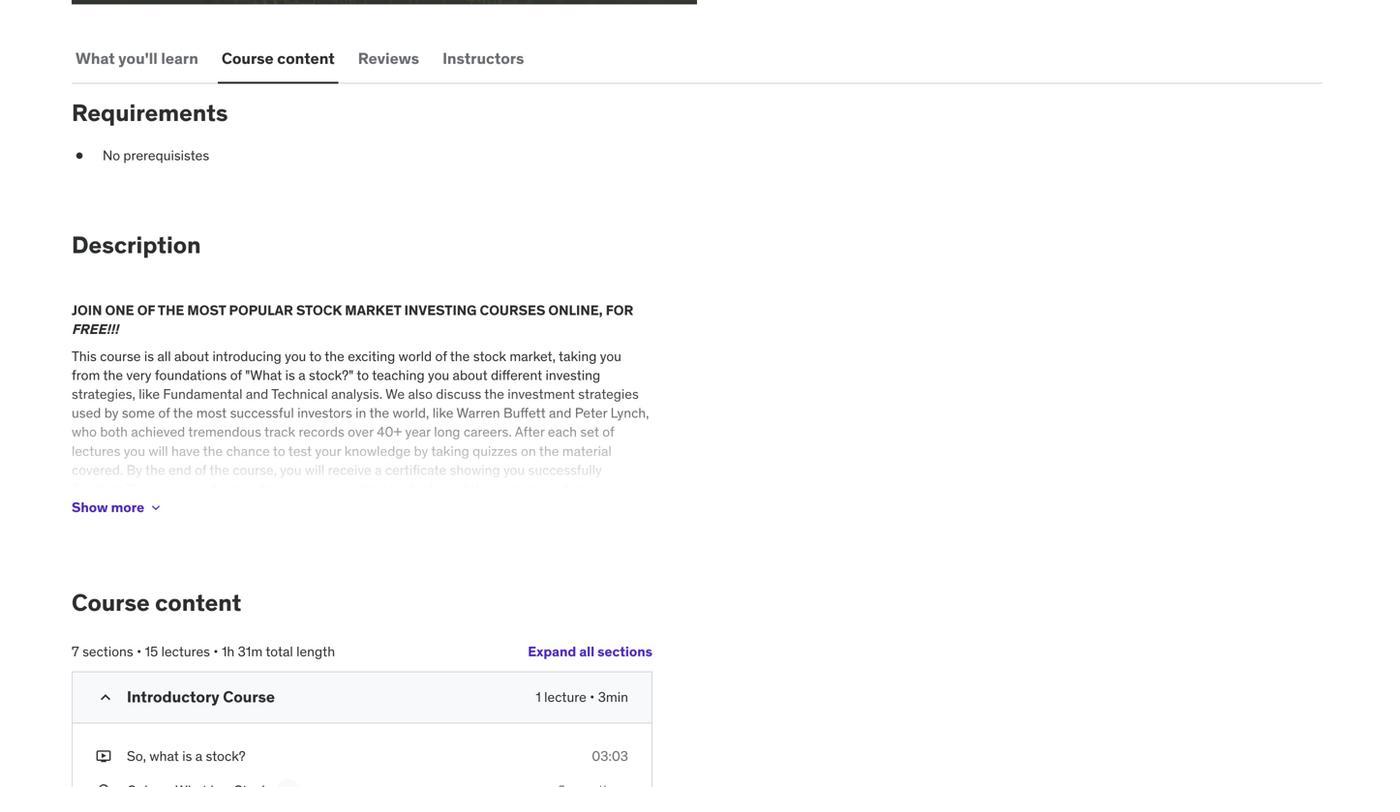 Task type: describe. For each thing, give the bounding box(es) containing it.
no prerequisistes
[[103, 147, 209, 164]]

investment
[[508, 385, 575, 403]]

lecture
[[544, 688, 587, 706]]

successful
[[230, 404, 294, 422]]

of right set
[[602, 423, 614, 441]]

• for 1
[[590, 688, 595, 706]]

world,
[[393, 404, 429, 422]]

for
[[606, 302, 634, 319]]

and down successfully at the left
[[547, 480, 569, 498]]

long
[[434, 423, 460, 441]]

join
[[72, 302, 102, 319]]

set
[[580, 423, 599, 441]]

is left designed
[[196, 480, 206, 498]]

test
[[288, 442, 312, 460]]

strategies,
[[72, 385, 135, 403]]

stock?" to
[[309, 366, 369, 384]]

one
[[105, 302, 134, 319]]

showing
[[450, 461, 500, 479]]

foundations
[[155, 366, 227, 384]]

like
[[433, 404, 454, 422]]

2 vertical spatial course
[[223, 687, 275, 707]]

have
[[171, 442, 200, 460]]

of down showing
[[456, 480, 468, 498]]

2 vertical spatial to
[[268, 480, 280, 498]]

is up technical
[[285, 366, 295, 384]]

investors
[[297, 404, 352, 422]]

most
[[196, 404, 227, 422]]

requirements
[[72, 98, 228, 127]]

0 vertical spatial to
[[309, 347, 322, 365]]

course content inside button
[[222, 48, 335, 68]]

0 vertical spatial will
[[148, 442, 168, 460]]

of up achieved
[[158, 404, 170, 422]]

a up technical
[[298, 366, 306, 384]]

length
[[296, 643, 335, 660]]

market
[[345, 302, 401, 319]]

course content button
[[218, 35, 339, 82]]

certificate
[[385, 461, 447, 479]]

knowledge
[[344, 442, 411, 460]]

introductory course
[[127, 687, 275, 707]]

receive
[[328, 461, 372, 479]]

reviews button
[[354, 35, 423, 82]]

covered.
[[72, 461, 123, 479]]

you up markets
[[503, 461, 525, 479]]

exciting
[[348, 347, 395, 365]]

the up stock?" to
[[325, 347, 345, 365]]

introductory
[[127, 687, 219, 707]]

discuss
[[436, 385, 481, 403]]

lectures inside "join one of the most popular stock market investing courses online, for free!!! this course is all about introducing you to the exciting world of the stock market, taking you from the very foundations of "what is a stock?" to teaching you about different investing strategies, like fundamental and technical analysis. we also discuss the investment strategies used by some of the most successful investors in the world, like warren buffett and peter lynch, who both achieved tremendous track records over 40+ year long careers. after each set of lectures you will have the chance to test your knowledge by taking quizzes on the material covered. by the end of the course, you will receive a certificate showing you successfully finished. the course is designed to give you a solid introduction of the markets and its ins and outs."
[[72, 442, 120, 460]]

popular stock
[[229, 302, 342, 319]]

1 horizontal spatial taking
[[559, 347, 597, 365]]

is right what
[[182, 747, 192, 765]]

40+ year
[[377, 423, 431, 441]]

each
[[548, 423, 577, 441]]

records
[[299, 423, 344, 441]]

what you'll learn button
[[72, 35, 202, 82]]

the
[[158, 302, 184, 319]]

after
[[515, 423, 545, 441]]

achieved
[[131, 423, 185, 441]]

xsmall image
[[96, 781, 111, 787]]

end
[[168, 461, 191, 479]]

quizzes
[[473, 442, 518, 460]]

1 lecture • 3min
[[536, 688, 628, 706]]

a left solid
[[337, 480, 344, 498]]

1 vertical spatial course content
[[72, 588, 241, 617]]

description
[[72, 230, 201, 259]]

what
[[149, 747, 179, 765]]

the right "by" at the left bottom
[[145, 461, 165, 479]]

0 vertical spatial about
[[174, 347, 209, 365]]

content inside course content button
[[277, 48, 335, 68]]

stock?
[[206, 747, 246, 765]]

warren
[[457, 404, 500, 422]]

careers.
[[464, 423, 512, 441]]

you up strategies
[[600, 347, 622, 365]]

world
[[399, 347, 432, 365]]

course inside button
[[222, 48, 274, 68]]

so,
[[127, 747, 146, 765]]

ins
[[590, 480, 608, 498]]

you right give
[[312, 480, 333, 498]]

reviews
[[358, 48, 419, 68]]

1 vertical spatial course
[[72, 588, 150, 617]]

course,
[[233, 461, 277, 479]]

the right 'in'
[[369, 404, 389, 422]]

technical
[[271, 385, 328, 403]]

all inside "join one of the most popular stock market investing courses online, for free!!! this course is all about introducing you to the exciting world of the stock market, taking you from the very foundations of "what is a stock?" to teaching you about different investing strategies, like fundamental and technical analysis. we also discuss the investment strategies used by some of the most successful investors in the world, like warren buffett and peter lynch, who both achieved tremendous track records over 40+ year long careers. after each set of lectures you will have the chance to test your knowledge by taking quizzes on the material covered. by the end of the course, you will receive a certificate showing you successfully finished. the course is designed to give you a solid introduction of the markets and its ins and outs."
[[157, 347, 171, 365]]

instructors button
[[439, 35, 528, 82]]

and up each
[[549, 404, 572, 422]]

of right world
[[435, 347, 447, 365]]

analysis. we
[[331, 385, 405, 403]]

of right end at bottom
[[195, 461, 206, 479]]

0 horizontal spatial taking
[[431, 442, 469, 460]]

of down introducing
[[230, 366, 242, 384]]

the right on
[[539, 442, 559, 460]]

all inside dropdown button
[[579, 643, 595, 660]]

a left stock?
[[195, 747, 203, 765]]

free!!!
[[72, 321, 118, 338]]

prerequisistes
[[123, 147, 209, 164]]

material
[[562, 442, 612, 460]]

7 sections • 15 lectures • 1h 31m total length
[[72, 643, 335, 660]]

by
[[126, 461, 142, 479]]

learn
[[161, 48, 198, 68]]

who
[[72, 423, 97, 441]]

investing
[[546, 366, 600, 384]]

market,
[[510, 347, 556, 365]]

chance
[[226, 442, 270, 460]]

the down showing
[[471, 480, 491, 498]]



Task type: locate. For each thing, give the bounding box(es) containing it.
instructors
[[443, 48, 524, 68]]

the left stock
[[450, 347, 470, 365]]

you up also
[[428, 366, 449, 384]]

join one of the most popular stock market investing courses online, for free!!! this course is all about introducing you to the exciting world of the stock market, taking you from the very foundations of "what is a stock?" to teaching you about different investing strategies, like fundamental and technical analysis. we also discuss the investment strategies used by some of the most successful investors in the world, like warren buffett and peter lynch, who both achieved tremendous track records over 40+ year long careers. after each set of lectures you will have the chance to test your knowledge by taking quizzes on the material covered. by the end of the course, you will receive a certificate showing you successfully finished. the course is designed to give you a solid introduction of the markets and its ins and outs.
[[72, 302, 649, 517]]

• for 7
[[137, 643, 142, 660]]

over
[[348, 423, 374, 441]]

from
[[72, 366, 100, 384]]

content left reviews
[[277, 48, 335, 68]]

3min
[[598, 688, 628, 706]]

1 vertical spatial content
[[155, 588, 241, 617]]

1 vertical spatial course
[[152, 480, 193, 498]]

2 horizontal spatial •
[[590, 688, 595, 706]]

on
[[521, 442, 536, 460]]

xsmall image
[[72, 146, 87, 165], [148, 500, 164, 516], [96, 747, 111, 766]]

1 vertical spatial xsmall image
[[148, 500, 164, 516]]

tremendous
[[188, 423, 261, 441]]

is
[[144, 347, 154, 365], [285, 366, 295, 384], [196, 480, 206, 498], [182, 747, 192, 765]]

total
[[266, 643, 293, 660]]

1 horizontal spatial by
[[414, 442, 428, 460]]

also
[[408, 385, 433, 403]]

in
[[356, 404, 366, 422]]

by up 'certificate'
[[414, 442, 428, 460]]

0 horizontal spatial will
[[148, 442, 168, 460]]

expand all sections button
[[528, 633, 653, 671]]

lectures
[[72, 442, 120, 460], [161, 643, 210, 660]]

•
[[137, 643, 142, 660], [213, 643, 218, 660], [590, 688, 595, 706]]

strategies
[[578, 385, 639, 403]]

0 vertical spatial course
[[222, 48, 274, 68]]

a down knowledge
[[375, 461, 382, 479]]

will down your
[[305, 461, 325, 479]]

all up foundations
[[157, 347, 171, 365]]

about
[[174, 347, 209, 365], [453, 366, 488, 384]]

0 vertical spatial xsmall image
[[72, 146, 87, 165]]

give
[[284, 480, 309, 498]]

0 vertical spatial lectures
[[72, 442, 120, 460]]

outs.
[[72, 499, 101, 517]]

• left the 1h 31m on the left of the page
[[213, 643, 218, 660]]

0 vertical spatial by
[[104, 404, 119, 422]]

the up strategies,
[[103, 366, 123, 384]]

0 vertical spatial course
[[100, 347, 141, 365]]

2 vertical spatial xsmall image
[[96, 747, 111, 766]]

0 horizontal spatial xsmall image
[[72, 146, 87, 165]]

course down the 1h 31m on the left of the page
[[223, 687, 275, 707]]

sections up 3min
[[598, 643, 653, 660]]

to up stock?" to
[[309, 347, 322, 365]]

1 horizontal spatial lectures
[[161, 643, 210, 660]]

xsmall image inside show more button
[[148, 500, 164, 516]]

content up 7 sections • 15 lectures • 1h 31m total length
[[155, 588, 241, 617]]

introducing
[[212, 347, 282, 365]]

solid
[[347, 480, 376, 498]]

of
[[435, 347, 447, 365], [230, 366, 242, 384], [158, 404, 170, 422], [602, 423, 614, 441], [195, 461, 206, 479], [456, 480, 468, 498]]

to down the track
[[273, 442, 285, 460]]

1 vertical spatial will
[[305, 461, 325, 479]]

xsmall image up xsmall icon
[[96, 747, 111, 766]]

course
[[222, 48, 274, 68], [72, 588, 150, 617], [223, 687, 275, 707]]

is up very
[[144, 347, 154, 365]]

you up technical
[[285, 347, 306, 365]]

more
[[111, 499, 144, 516]]

0 horizontal spatial all
[[157, 347, 171, 365]]

0 vertical spatial taking
[[559, 347, 597, 365]]

course up very
[[100, 347, 141, 365]]

15
[[145, 643, 158, 660]]

1 horizontal spatial •
[[213, 643, 218, 660]]

you up "by" at the left bottom
[[124, 442, 145, 460]]

1 vertical spatial to
[[273, 442, 285, 460]]

1 horizontal spatial course
[[152, 480, 193, 498]]

some
[[122, 404, 155, 422]]

1 horizontal spatial will
[[305, 461, 325, 479]]

so, what is a stock?
[[127, 747, 246, 765]]

course down end at bottom
[[152, 480, 193, 498]]

0 vertical spatial course content
[[222, 48, 335, 68]]

1 vertical spatial taking
[[431, 442, 469, 460]]

will down achieved
[[148, 442, 168, 460]]

you up give
[[280, 461, 302, 479]]

stock
[[473, 347, 506, 365]]

lectures up covered.
[[72, 442, 120, 460]]

1 horizontal spatial xsmall image
[[96, 747, 111, 766]]

a
[[298, 366, 306, 384], [375, 461, 382, 479], [337, 480, 344, 498], [195, 747, 203, 765]]

lectures right 15
[[161, 643, 210, 660]]

taking
[[559, 347, 597, 365], [431, 442, 469, 460]]

what you'll learn
[[76, 48, 198, 68]]

• left 15
[[137, 643, 142, 660]]

online,
[[548, 302, 603, 319]]

successfully
[[528, 461, 602, 479]]

show more
[[72, 499, 144, 516]]

the up designed
[[209, 461, 229, 479]]

you
[[285, 347, 306, 365], [600, 347, 622, 365], [428, 366, 449, 384], [124, 442, 145, 460], [280, 461, 302, 479], [503, 461, 525, 479], [312, 480, 333, 498]]

1 vertical spatial by
[[414, 442, 428, 460]]

course up 7
[[72, 588, 150, 617]]

0 horizontal spatial content
[[155, 588, 241, 617]]

1 vertical spatial all
[[579, 643, 595, 660]]

taking down long
[[431, 442, 469, 460]]

peter
[[575, 404, 607, 422]]

to left give
[[268, 480, 280, 498]]

0 horizontal spatial lectures
[[72, 442, 120, 460]]

and right ins
[[611, 480, 634, 498]]

all
[[157, 347, 171, 365], [579, 643, 595, 660]]

0 horizontal spatial by
[[104, 404, 119, 422]]

0 vertical spatial all
[[157, 347, 171, 365]]

1h 31m
[[222, 643, 263, 660]]

your
[[315, 442, 341, 460]]

teaching
[[372, 366, 425, 384]]

you'll
[[118, 48, 158, 68]]

show lecture description image
[[279, 781, 298, 787]]

• left 3min
[[590, 688, 595, 706]]

1 vertical spatial lectures
[[161, 643, 210, 660]]

most
[[187, 302, 226, 319]]

0 horizontal spatial •
[[137, 643, 142, 660]]

this
[[72, 347, 97, 365]]

0 vertical spatial content
[[277, 48, 335, 68]]

and
[[246, 385, 268, 403], [549, 404, 572, 422], [547, 480, 569, 498], [611, 480, 634, 498]]

sections right 7
[[82, 643, 133, 660]]

show more button
[[72, 489, 164, 527]]

taking up investing
[[559, 347, 597, 365]]

buffett
[[503, 404, 546, 422]]

courses
[[480, 302, 545, 319]]

sections
[[598, 643, 653, 660], [82, 643, 133, 660]]

expand all sections
[[528, 643, 653, 660]]

1 horizontal spatial content
[[277, 48, 335, 68]]

course right learn
[[222, 48, 274, 68]]

different
[[491, 366, 542, 384]]

1 horizontal spatial about
[[453, 366, 488, 384]]

by up "both"
[[104, 404, 119, 422]]

investing
[[404, 302, 477, 319]]

"what
[[245, 366, 282, 384]]

both
[[100, 423, 128, 441]]

and up successful
[[246, 385, 268, 403]]

xsmall image down the at the bottom of the page
[[148, 500, 164, 516]]

lynch,
[[611, 404, 649, 422]]

0 horizontal spatial sections
[[82, 643, 133, 660]]

7
[[72, 643, 79, 660]]

expand
[[528, 643, 576, 660]]

no
[[103, 147, 120, 164]]

its
[[572, 480, 587, 498]]

used
[[72, 404, 101, 422]]

2 horizontal spatial xsmall image
[[148, 500, 164, 516]]

xsmall image left no
[[72, 146, 87, 165]]

content
[[277, 48, 335, 68], [155, 588, 241, 617]]

very
[[126, 366, 152, 384]]

like fundamental
[[139, 385, 243, 403]]

designed
[[209, 480, 265, 498]]

introduction
[[379, 480, 453, 498]]

small image
[[96, 688, 115, 707]]

1 vertical spatial about
[[453, 366, 488, 384]]

will
[[148, 442, 168, 460], [305, 461, 325, 479]]

of
[[137, 302, 155, 319]]

the up the warren
[[484, 385, 504, 403]]

1 horizontal spatial all
[[579, 643, 595, 660]]

0 horizontal spatial course
[[100, 347, 141, 365]]

1 horizontal spatial sections
[[598, 643, 653, 660]]

sections inside dropdown button
[[598, 643, 653, 660]]

track
[[264, 423, 295, 441]]

the down tremendous
[[203, 442, 223, 460]]

the down like fundamental on the left of the page
[[173, 404, 193, 422]]

show
[[72, 499, 108, 516]]

all right the expand
[[579, 643, 595, 660]]

the
[[126, 480, 148, 498]]

about up foundations
[[174, 347, 209, 365]]

0 horizontal spatial about
[[174, 347, 209, 365]]

about up discuss
[[453, 366, 488, 384]]



Task type: vqa. For each thing, say whether or not it's contained in the screenshot.
rightmost Sections
yes



